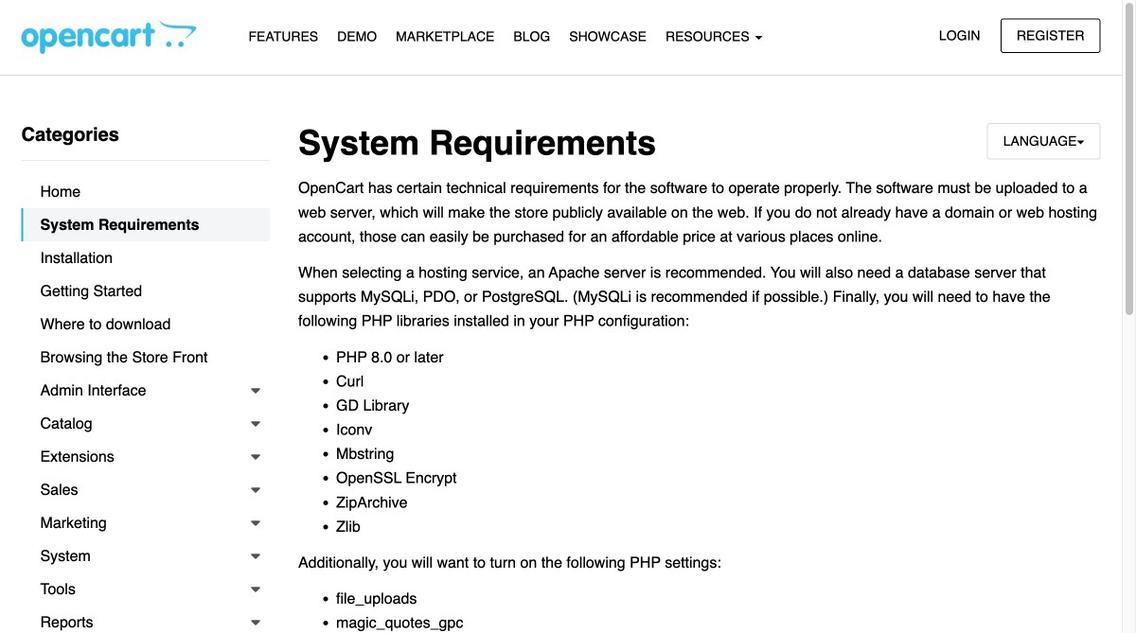 Task type: describe. For each thing, give the bounding box(es) containing it.
opencart - open source shopping cart solution image
[[21, 20, 196, 54]]



Task type: vqa. For each thing, say whether or not it's contained in the screenshot.
rightmost from
no



